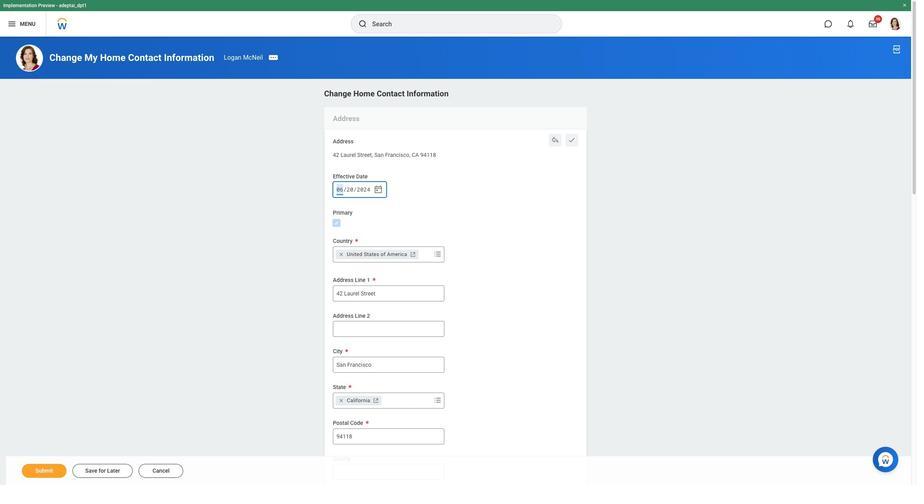 Task type: describe. For each thing, give the bounding box(es) containing it.
view printable version (pdf) image
[[893, 45, 902, 54]]

search image
[[358, 19, 368, 29]]

check small image
[[332, 218, 342, 228]]

undo l image
[[552, 136, 560, 144]]

california element
[[347, 397, 371, 404]]

action bar region
[[6, 456, 912, 485]]

close environment banner image
[[903, 3, 908, 8]]

inbox large image
[[870, 20, 878, 28]]

prompts image
[[433, 396, 443, 405]]

united states of america element
[[347, 251, 408, 258]]

calendar image
[[374, 185, 383, 195]]

notifications large image
[[847, 20, 855, 28]]

ext link image
[[372, 397, 380, 405]]



Task type: vqa. For each thing, say whether or not it's contained in the screenshot.
And
no



Task type: locate. For each thing, give the bounding box(es) containing it.
None text field
[[333, 286, 445, 301], [333, 429, 445, 445], [333, 286, 445, 301], [333, 429, 445, 445]]

main content
[[0, 37, 912, 485]]

ext link image
[[409, 251, 417, 259]]

x small image
[[338, 251, 346, 259]]

region
[[324, 87, 587, 485]]

california, press delete to clear value, ctrl + enter opens in new window. option
[[336, 396, 382, 406]]

Search Workday  search field
[[372, 15, 545, 33]]

banner
[[0, 0, 912, 37]]

group
[[333, 182, 387, 198]]

check image
[[568, 136, 576, 144]]

employee's photo (logan mcneil) image
[[16, 45, 43, 72]]

united states of america, press delete to clear value, ctrl + enter opens in new window. option
[[336, 250, 419, 259]]

prompts image
[[433, 249, 443, 259]]

profile logan mcneil image
[[890, 18, 902, 32]]

None text field
[[333, 321, 445, 337], [333, 357, 445, 373], [333, 464, 445, 480], [333, 321, 445, 337], [333, 357, 445, 373], [333, 464, 445, 480]]

x small image
[[338, 397, 346, 405]]

justify image
[[7, 19, 17, 29]]



